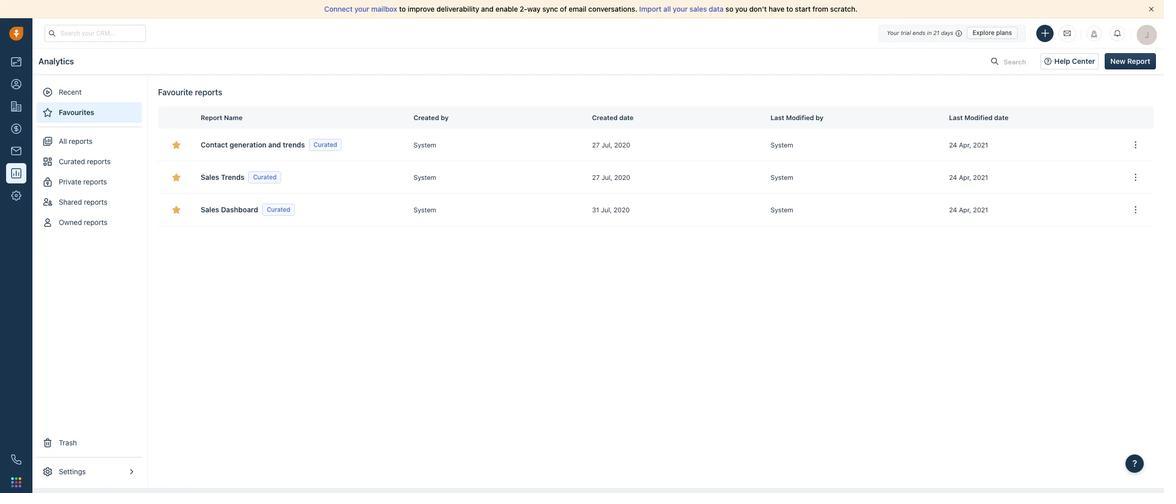 Task type: vqa. For each thing, say whether or not it's contained in the screenshot.
'Bulk actions'
no



Task type: describe. For each thing, give the bounding box(es) containing it.
phone image
[[11, 455, 21, 465]]

your
[[887, 29, 900, 36]]

scratch.
[[831, 5, 858, 13]]

so
[[726, 5, 734, 13]]

explore plans
[[973, 29, 1013, 37]]

start
[[795, 5, 811, 13]]

your trial ends in 21 days
[[887, 29, 954, 36]]

2 to from the left
[[787, 5, 794, 13]]

have
[[769, 5, 785, 13]]

trial
[[901, 29, 912, 36]]

email
[[569, 5, 587, 13]]

of
[[560, 5, 567, 13]]

in
[[928, 29, 932, 36]]

don't
[[750, 5, 767, 13]]

conversations.
[[589, 5, 638, 13]]

enable
[[496, 5, 518, 13]]

you
[[736, 5, 748, 13]]



Task type: locate. For each thing, give the bounding box(es) containing it.
connect
[[324, 5, 353, 13]]

0 horizontal spatial your
[[355, 5, 370, 13]]

what's new image
[[1091, 30, 1098, 37]]

1 your from the left
[[355, 5, 370, 13]]

Search your CRM... text field
[[45, 25, 146, 42]]

to left start
[[787, 5, 794, 13]]

way
[[528, 5, 541, 13]]

data
[[709, 5, 724, 13]]

mailbox
[[371, 5, 397, 13]]

import all your sales data link
[[640, 5, 726, 13]]

sales
[[690, 5, 707, 13]]

connect your mailbox link
[[324, 5, 399, 13]]

days
[[942, 29, 954, 36]]

your left mailbox
[[355, 5, 370, 13]]

and
[[481, 5, 494, 13]]

all
[[664, 5, 671, 13]]

deliverability
[[437, 5, 480, 13]]

from
[[813, 5, 829, 13]]

to right mailbox
[[399, 5, 406, 13]]

your
[[355, 5, 370, 13], [673, 5, 688, 13]]

1 horizontal spatial to
[[787, 5, 794, 13]]

2-
[[520, 5, 528, 13]]

1 horizontal spatial your
[[673, 5, 688, 13]]

explore
[[973, 29, 995, 37]]

close image
[[1150, 7, 1155, 12]]

0 horizontal spatial to
[[399, 5, 406, 13]]

2 your from the left
[[673, 5, 688, 13]]

plans
[[997, 29, 1013, 37]]

phone element
[[6, 450, 26, 470]]

import
[[640, 5, 662, 13]]

freshworks switcher image
[[11, 478, 21, 488]]

improve
[[408, 5, 435, 13]]

explore plans link
[[968, 27, 1018, 39]]

to
[[399, 5, 406, 13], [787, 5, 794, 13]]

1 to from the left
[[399, 5, 406, 13]]

21
[[934, 29, 940, 36]]

ends
[[913, 29, 926, 36]]

send email image
[[1064, 29, 1071, 37]]

sync
[[543, 5, 558, 13]]

your right all
[[673, 5, 688, 13]]

connect your mailbox to improve deliverability and enable 2-way sync of email conversations. import all your sales data so you don't have to start from scratch.
[[324, 5, 858, 13]]



